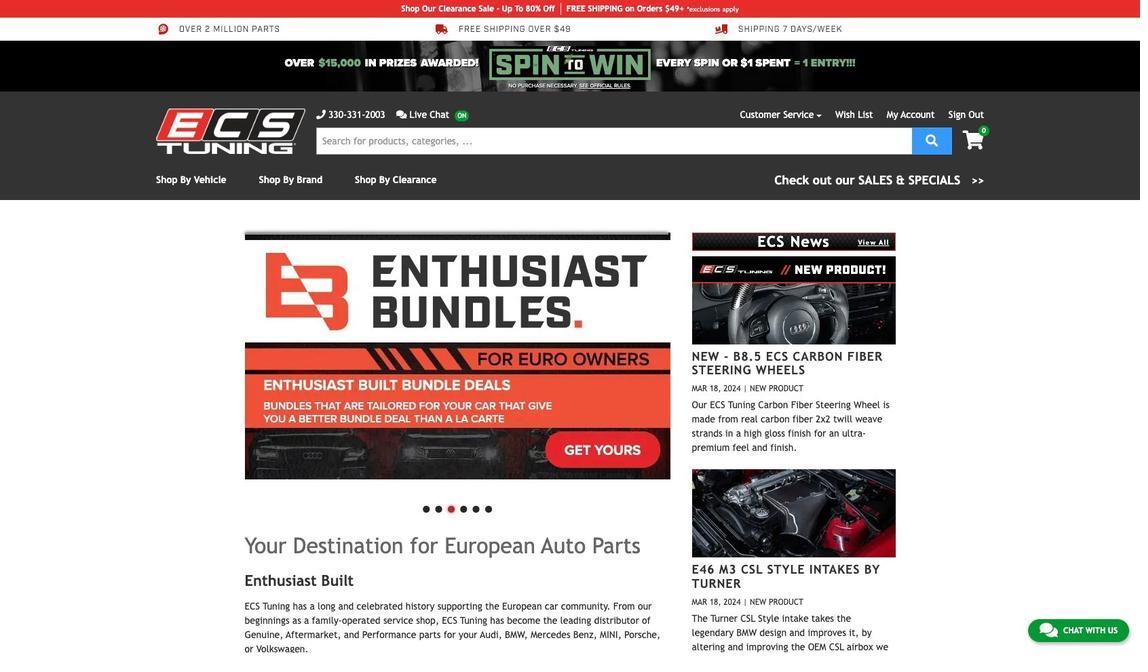 Task type: describe. For each thing, give the bounding box(es) containing it.
new - b8.5 ecs carbon fiber steering wheels image
[[692, 257, 896, 345]]

comments image
[[1040, 623, 1059, 639]]

phone image
[[316, 110, 326, 120]]

shopping cart image
[[963, 131, 985, 150]]



Task type: vqa. For each thing, say whether or not it's contained in the screenshot.
Account corresponding to Page
no



Task type: locate. For each thing, give the bounding box(es) containing it.
search image
[[926, 134, 939, 146]]

generic - ecs enthusiast bundles image
[[245, 233, 671, 480], [245, 233, 671, 480], [245, 233, 671, 480]]

e46 m3 csl style intakes by turner image
[[692, 470, 896, 558]]

ecs tuning image
[[156, 109, 306, 154]]

ecs tuning 'spin to win' contest logo image
[[490, 46, 651, 80]]

comments image
[[396, 110, 407, 120]]

Search text field
[[316, 128, 913, 155]]

generic - monthly recap image
[[245, 233, 671, 480]]



